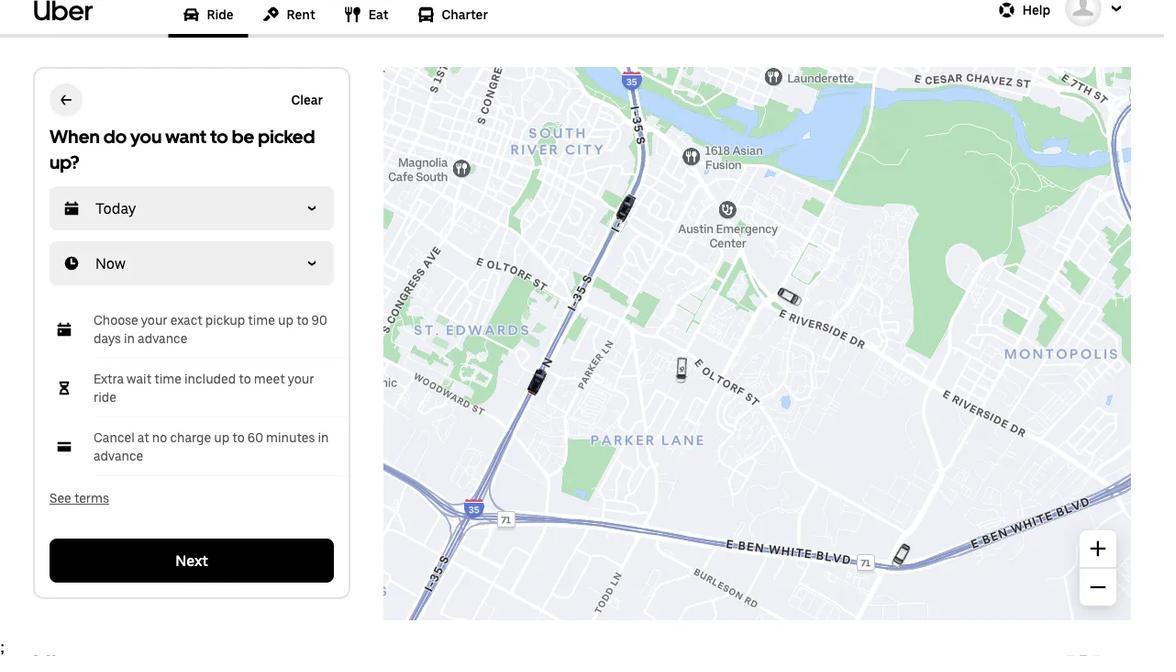Task type: locate. For each thing, give the bounding box(es) containing it.
see terms
[[50, 491, 109, 507]]

0 horizontal spatial your
[[141, 313, 168, 328]]

up right charge
[[214, 430, 230, 446]]

vehicle image
[[609, 191, 643, 225]]

clock image
[[64, 257, 79, 271]]

advance down cancel
[[94, 448, 143, 464]]

0 horizontal spatial up
[[214, 430, 230, 446]]

0 horizontal spatial in
[[124, 331, 135, 347]]

you
[[130, 126, 162, 148]]

map element
[[384, 67, 1132, 621]]

when do you want to be picked up?
[[50, 126, 315, 174]]

your
[[141, 313, 168, 328], [288, 371, 314, 387]]

your right meet
[[288, 371, 314, 387]]

in inside cancel at no charge up to 60 minutes in advance
[[318, 430, 329, 446]]

up
[[278, 313, 294, 328], [214, 430, 230, 446]]

bus image
[[418, 7, 435, 23]]

time right pickup
[[248, 313, 275, 328]]

in
[[124, 331, 135, 347], [318, 430, 329, 446]]

time right wait
[[154, 371, 182, 387]]

credit card image
[[57, 440, 72, 455]]

up left 90
[[278, 313, 294, 328]]

0 vertical spatial in
[[124, 331, 135, 347]]

advance
[[138, 331, 188, 347], [94, 448, 143, 464]]

advance down exact at the left
[[138, 331, 188, 347]]

chevron down small image
[[305, 202, 319, 216], [305, 257, 319, 271]]

arrow left button
[[50, 84, 83, 117]]

to inside when do you want to be picked up?
[[210, 126, 228, 148]]

to left 90
[[297, 313, 309, 328]]

next
[[176, 553, 208, 570]]

chevron down small image
[[1108, 0, 1126, 18]]

in right minutes
[[318, 430, 329, 446]]

keys car image
[[263, 7, 280, 23]]

0 vertical spatial chevron down small image
[[305, 202, 319, 216]]

chevron down small image up 90
[[305, 257, 319, 271]]

1 horizontal spatial in
[[318, 430, 329, 446]]

terms
[[74, 491, 109, 507]]

1 horizontal spatial time
[[248, 313, 275, 328]]

0 horizontal spatial time
[[154, 371, 182, 387]]

calendar image
[[64, 202, 79, 216], [57, 323, 72, 337]]

0 vertical spatial your
[[141, 313, 168, 328]]

to
[[210, 126, 228, 148], [297, 313, 309, 328], [239, 371, 251, 387], [233, 430, 245, 446]]

charge
[[170, 430, 211, 446]]

calendar image left days
[[57, 323, 72, 337]]

0 vertical spatial up
[[278, 313, 294, 328]]

1 horizontal spatial your
[[288, 371, 314, 387]]

1 vertical spatial your
[[288, 371, 314, 387]]

1 vertical spatial time
[[154, 371, 182, 387]]

choose your exact pickup time up to 90 days in advance
[[94, 313, 327, 347]]

your left exact at the left
[[141, 313, 168, 328]]

2 chevron down small image from the top
[[305, 257, 319, 271]]

hourglass image
[[57, 381, 72, 396]]

see
[[50, 491, 71, 507]]

calendar image down the up?
[[64, 202, 79, 216]]

1 horizontal spatial up
[[278, 313, 294, 328]]

to left 60
[[233, 430, 245, 446]]

chevron down small image down picked
[[305, 202, 319, 216]]

1 chevron down small image from the top
[[305, 202, 319, 216]]

no
[[152, 430, 167, 446]]

days
[[94, 331, 121, 347]]

included
[[185, 371, 236, 387]]

to inside extra wait time included to meet your ride
[[239, 371, 251, 387]]

1 vertical spatial advance
[[94, 448, 143, 464]]

1 vertical spatial in
[[318, 430, 329, 446]]

exact
[[170, 313, 203, 328]]

0 vertical spatial advance
[[138, 331, 188, 347]]

90
[[312, 313, 327, 328]]

1 vertical spatial calendar image
[[57, 323, 72, 337]]

be
[[232, 126, 255, 148]]

extra
[[94, 371, 124, 387]]

plus button
[[1081, 531, 1117, 568]]

1 vertical spatial chevron down small image
[[305, 257, 319, 271]]

in right days
[[124, 331, 135, 347]]

to left meet
[[239, 371, 251, 387]]

advance inside cancel at no charge up to 60 minutes in advance
[[94, 448, 143, 464]]

0 vertical spatial time
[[248, 313, 275, 328]]

time
[[248, 313, 275, 328], [154, 371, 182, 387]]

to left be at left
[[210, 126, 228, 148]]

vehicle image
[[773, 280, 808, 315], [669, 357, 696, 385], [520, 365, 555, 399], [884, 539, 919, 574]]

1 vertical spatial up
[[214, 430, 230, 446]]



Task type: vqa. For each thing, say whether or not it's contained in the screenshot.
the leftmost -
no



Task type: describe. For each thing, give the bounding box(es) containing it.
cancel at no charge up to 60 minutes in advance element
[[35, 418, 349, 477]]

meet
[[254, 371, 285, 387]]

plus image
[[1091, 541, 1107, 558]]

eat
[[369, 7, 389, 23]]

ride
[[94, 390, 117, 405]]

advance inside choose your exact pickup time up to 90 days in advance
[[138, 331, 188, 347]]

picked
[[258, 126, 315, 148]]

steph image
[[1066, 0, 1103, 27]]

pickup
[[205, 313, 245, 328]]

ride
[[207, 7, 234, 23]]

minus button
[[1081, 570, 1117, 606]]

your inside extra wait time included to meet your ride
[[288, 371, 314, 387]]

car front image
[[183, 7, 200, 23]]

in inside choose your exact pickup time up to 90 days in advance
[[124, 331, 135, 347]]

Select a date. text field
[[51, 189, 332, 229]]

want
[[165, 126, 206, 148]]

do
[[103, 126, 127, 148]]

minus image
[[1091, 580, 1107, 596]]

calendar image inside choose your exact pickup time up to 90 days in advance element
[[57, 323, 72, 337]]

see terms button
[[35, 477, 124, 521]]

next button
[[50, 539, 334, 583]]

at
[[138, 430, 149, 446]]

up inside cancel at no charge up to 60 minutes in advance
[[214, 430, 230, 446]]

extra wait time included to meet your ride element
[[35, 359, 349, 418]]

0 vertical spatial calendar image
[[64, 202, 79, 216]]

help
[[1023, 3, 1051, 18]]

clear
[[291, 93, 323, 108]]

time inside extra wait time included to meet your ride
[[154, 371, 182, 387]]

extra wait time included to meet your ride
[[94, 371, 314, 405]]

minutes
[[266, 430, 315, 446]]

restaurant image
[[345, 7, 361, 23]]

lifebuoy image
[[999, 2, 1016, 19]]

to inside cancel at no charge up to 60 minutes in advance
[[233, 430, 245, 446]]

cancel at no charge up to 60 minutes in advance
[[94, 430, 329, 464]]

clear button
[[280, 84, 334, 117]]

up?
[[50, 152, 79, 174]]

charter
[[442, 7, 488, 23]]

choose
[[94, 313, 138, 328]]

up inside choose your exact pickup time up to 90 days in advance
[[278, 313, 294, 328]]

when
[[50, 126, 100, 148]]

your inside choose your exact pickup time up to 90 days in advance
[[141, 313, 168, 328]]

arrow left image
[[60, 94, 73, 107]]

wait
[[127, 371, 152, 387]]

rent
[[287, 7, 315, 23]]

time inside choose your exact pickup time up to 90 days in advance
[[248, 313, 275, 328]]

to inside choose your exact pickup time up to 90 days in advance
[[297, 313, 309, 328]]

now
[[95, 255, 126, 273]]

choose your exact pickup time up to 90 days in advance element
[[35, 301, 349, 359]]

cancel
[[94, 430, 135, 446]]

60
[[248, 430, 263, 446]]



